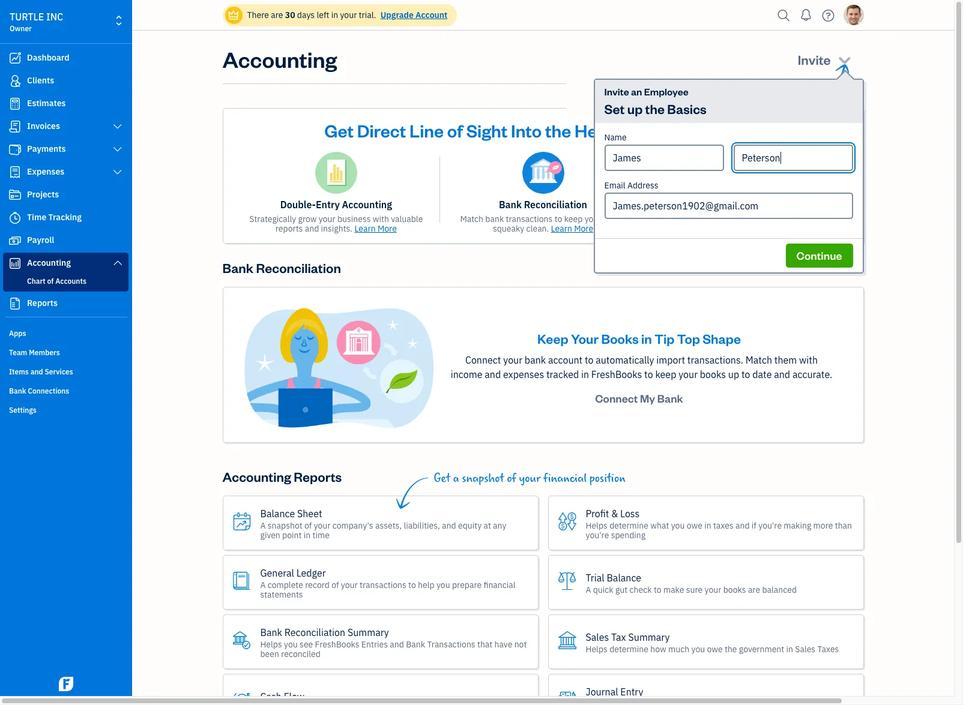Task type: vqa. For each thing, say whether or not it's contained in the screenshot.
Cancel button
no



Task type: describe. For each thing, give the bounding box(es) containing it.
profit
[[586, 508, 609, 520]]

search image
[[774, 6, 793, 24]]

time tracking link
[[3, 207, 128, 229]]

email address
[[604, 180, 658, 191]]

of right the create at the right top
[[688, 223, 696, 234]]

check
[[630, 585, 652, 595]]

gut
[[615, 585, 628, 595]]

tracking
[[48, 212, 82, 223]]

income
[[451, 369, 482, 381]]

books inside connect your bank account to automatically import transactions. match them with income and expenses tracked in freshbooks to keep your books up to date and accurate.
[[700, 369, 726, 381]]

settings link
[[3, 401, 128, 419]]

payment image
[[8, 144, 22, 156]]

general
[[260, 567, 294, 579]]

0 vertical spatial reconciliation
[[524, 199, 587, 211]]

timer image
[[8, 212, 22, 224]]

with inside journal entries and chart of accounts create journal entries and edit accounts in the chart of accounts with
[[735, 223, 751, 234]]

to left date on the bottom right of page
[[741, 369, 750, 381]]

dashboard image
[[8, 52, 22, 64]]

expense image
[[8, 166, 22, 178]]

of inside main element
[[47, 277, 54, 286]]

get for get direct line of sight into the health of your business
[[324, 119, 354, 142]]

transactions inside the match bank transactions to keep your books squeaky clean.
[[506, 214, 553, 225]]

get a snapshot of your financial position
[[434, 472, 626, 486]]

the inside sales tax summary helps determine how much you owe the government in sales taxes
[[725, 644, 737, 655]]

of inside the balance sheet a snapshot of your company's assets, liabilities, and equity at any given point in time
[[304, 520, 312, 531]]

quick
[[593, 585, 613, 595]]

top
[[677, 330, 700, 347]]

0 horizontal spatial you're
[[586, 530, 609, 541]]

your inside trial balance a quick gut check to make sure your books are balanced
[[705, 585, 721, 595]]

chart inside main element
[[27, 277, 45, 286]]

transactions inside general ledger a complete record of your transactions to help you prepare financial statements
[[360, 580, 406, 591]]

chevron large down image for invoices
[[112, 122, 123, 131]]

given
[[260, 530, 280, 541]]

freshbooks image
[[56, 677, 76, 692]]

journal for entry
[[586, 686, 618, 698]]

and inside main element
[[30, 367, 43, 376]]

project image
[[8, 189, 22, 201]]

First Name text field
[[604, 145, 724, 171]]

invite an employee set up the basics
[[604, 85, 707, 117]]

in inside the balance sheet a snapshot of your company's assets, liabilities, and equity at any given point in time
[[304, 530, 311, 541]]

equity
[[458, 520, 482, 531]]

you inside bank reconciliation summary helps you see freshbooks entries and bank transactions that have not been reconciled
[[284, 639, 298, 650]]

keep inside the match bank transactions to keep your books squeaky clean.
[[564, 214, 583, 225]]

up inside invite an employee set up the basics
[[627, 100, 643, 117]]

keep inside connect your bank account to automatically import transactions. match them with income and expenses tracked in freshbooks to keep your books up to date and accurate.
[[655, 369, 676, 381]]

1 horizontal spatial chart
[[666, 223, 686, 234]]

more
[[813, 520, 833, 531]]

ledger
[[296, 567, 326, 579]]

your inside strategically grow your business with valuable reports and insights.
[[319, 214, 335, 225]]

1 vertical spatial journal
[[689, 214, 717, 225]]

freshbooks inside connect your bank account to automatically import transactions. match them with income and expenses tracked in freshbooks to keep your books up to date and accurate.
[[591, 369, 642, 381]]

1 horizontal spatial accounts
[[698, 223, 733, 234]]

0 horizontal spatial are
[[271, 10, 283, 20]]

main element
[[0, 0, 162, 696]]

clients link
[[3, 70, 128, 92]]

that
[[477, 639, 492, 650]]

profit & loss helps determine what you owe in taxes and if you're making more than you're spending
[[586, 508, 852, 541]]

record
[[305, 580, 330, 591]]

squeaky
[[493, 223, 524, 234]]

connect your bank account to begin matching your bank transactions image
[[242, 307, 434, 429]]

transactions
[[427, 639, 475, 650]]

owe inside sales tax summary helps determine how much you owe the government in sales taxes
[[707, 644, 723, 655]]

liabilities,
[[404, 520, 440, 531]]

keep your books in tip top shape
[[537, 330, 741, 347]]

bank up squeaky
[[499, 199, 522, 211]]

learn for reconciliation
[[551, 223, 572, 234]]

connect my bank
[[595, 392, 683, 405]]

chevrondown image
[[836, 51, 853, 68]]

payments
[[27, 144, 66, 154]]

entry for journal
[[620, 686, 643, 698]]

and right 'income'
[[485, 369, 501, 381]]

connect my bank button
[[584, 387, 694, 411]]

30
[[285, 10, 295, 20]]

accounts
[[781, 214, 815, 225]]

you inside sales tax summary helps determine how much you owe the government in sales taxes
[[691, 644, 705, 655]]

any
[[493, 520, 506, 531]]

Last Name text field
[[733, 145, 853, 171]]

in inside connect your bank account to automatically import transactions. match them with income and expenses tracked in freshbooks to keep your books up to date and accurate.
[[581, 369, 589, 381]]

snapshot inside the balance sheet a snapshot of your company's assets, liabilities, and equity at any given point in time
[[268, 520, 302, 531]]

notifications image
[[796, 3, 816, 27]]

cash
[[260, 691, 282, 703]]

your inside the balance sheet a snapshot of your company's assets, liabilities, and equity at any given point in time
[[314, 520, 330, 531]]

1 horizontal spatial snapshot
[[462, 472, 504, 486]]

more for bank reconciliation
[[574, 223, 593, 234]]

company's
[[332, 520, 373, 531]]

you inside profit & loss helps determine what you owe in taxes and if you're making more than you're spending
[[671, 520, 685, 531]]

balance inside trial balance a quick gut check to make sure your books are balanced
[[607, 572, 641, 584]]

and inside strategically grow your business with valuable reports and insights.
[[305, 223, 319, 234]]

line
[[409, 119, 444, 142]]

taxes
[[713, 520, 734, 531]]

chevron large down image for payments
[[112, 145, 123, 154]]

the inside journal entries and chart of accounts create journal entries and edit accounts in the chart of accounts with
[[826, 214, 838, 225]]

journal entries and chart of accounts image
[[729, 152, 771, 194]]

entries inside bank reconciliation summary helps you see freshbooks entries and bank transactions that have not been reconciled
[[361, 639, 388, 650]]

invite button
[[787, 45, 864, 74]]

left
[[317, 10, 329, 20]]

reports inside main element
[[27, 298, 58, 309]]

time
[[313, 530, 330, 541]]

position
[[590, 472, 626, 486]]

your inside general ledger a complete record of your transactions to help you prepare financial statements
[[341, 580, 358, 591]]

upgrade
[[380, 10, 414, 20]]

in right left
[[331, 10, 338, 20]]

bank down strategically
[[222, 259, 253, 276]]

bank inside 'link'
[[9, 387, 26, 396]]

how
[[650, 644, 666, 655]]

strategically
[[249, 214, 296, 225]]

0 vertical spatial bank reconciliation
[[499, 199, 587, 211]]

them
[[774, 354, 797, 366]]

in inside sales tax summary helps determine how much you owe the government in sales taxes
[[786, 644, 793, 655]]

projects link
[[3, 184, 128, 206]]

0 vertical spatial sales
[[586, 631, 609, 643]]

to right account
[[585, 354, 593, 366]]

at
[[484, 520, 491, 531]]

grow
[[298, 214, 317, 225]]

1 horizontal spatial financial
[[543, 472, 587, 486]]

bank reconciliation summary helps you see freshbooks entries and bank transactions that have not been reconciled
[[260, 627, 527, 660]]

bank inside the match bank transactions to keep your books squeaky clean.
[[485, 214, 504, 225]]

journal for entries
[[666, 199, 700, 211]]

helps for bank reconciliation summary
[[260, 639, 282, 650]]

0 horizontal spatial your
[[571, 330, 599, 347]]

business
[[337, 214, 371, 225]]

freshbooks inside bank reconciliation summary helps you see freshbooks entries and bank transactions that have not been reconciled
[[315, 639, 359, 650]]

chart of accounts link
[[5, 274, 126, 289]]

account
[[548, 354, 583, 366]]

a for general ledger
[[260, 580, 266, 591]]

sales tax summary helps determine how much you owe the government in sales taxes
[[586, 631, 839, 655]]

payments link
[[3, 139, 128, 160]]

team members
[[9, 348, 60, 357]]

a
[[453, 472, 459, 486]]

balance sheet a snapshot of your company's assets, liabilities, and equity at any given point in time
[[260, 508, 506, 541]]

connect your bank account to automatically import transactions. match them with income and expenses tracked in freshbooks to keep your books up to date and accurate.
[[451, 354, 832, 381]]

estimates link
[[3, 93, 128, 115]]

cash flow link
[[222, 674, 538, 705]]

helps for sales tax summary
[[586, 644, 608, 655]]

payroll link
[[3, 230, 128, 252]]

apps
[[9, 329, 26, 338]]

upgrade account link
[[378, 10, 447, 20]]

bank inside connect your bank account to automatically import transactions. match them with income and expenses tracked in freshbooks to keep your books up to date and accurate.
[[525, 354, 546, 366]]

of up accounts at the right top of the page
[[782, 199, 791, 211]]

and inside bank reconciliation summary helps you see freshbooks entries and bank transactions that have not been reconciled
[[390, 639, 404, 650]]

helps for profit & loss
[[586, 520, 608, 531]]

to up my
[[644, 369, 653, 381]]

have
[[494, 639, 512, 650]]

get for get a snapshot of your financial position
[[434, 472, 450, 486]]

direct
[[357, 119, 406, 142]]

an
[[631, 85, 642, 98]]

client image
[[8, 75, 22, 87]]

of right line
[[447, 119, 463, 142]]

go to help image
[[819, 6, 838, 24]]

of right the name
[[631, 119, 647, 142]]

business
[[691, 119, 762, 142]]

bank connections link
[[3, 382, 128, 400]]

strategically grow your business with valuable reports and insights.
[[249, 214, 423, 234]]

connect for my
[[595, 392, 638, 405]]

loss
[[620, 508, 640, 520]]

team members link
[[3, 343, 128, 361]]

health
[[575, 119, 627, 142]]

trial
[[586, 572, 604, 584]]

you inside general ledger a complete record of your transactions to help you prepare financial statements
[[436, 580, 450, 591]]

journal entry link
[[548, 674, 864, 705]]

Enter an email address text field
[[604, 193, 853, 219]]

with inside connect your bank account to automatically import transactions. match them with income and expenses tracked in freshbooks to keep your books up to date and accurate.
[[799, 354, 818, 366]]

0 vertical spatial entries
[[702, 199, 734, 211]]

statements
[[260, 589, 303, 600]]

settings
[[9, 406, 37, 415]]

address
[[627, 180, 658, 191]]



Task type: locate. For each thing, give the bounding box(es) containing it.
learn more for double-entry accounting
[[355, 223, 397, 234]]

1 vertical spatial get
[[434, 472, 450, 486]]

1 horizontal spatial you're
[[758, 520, 782, 531]]

0 vertical spatial up
[[627, 100, 643, 117]]

you're right if
[[758, 520, 782, 531]]

you
[[671, 520, 685, 531], [436, 580, 450, 591], [284, 639, 298, 650], [691, 644, 705, 655]]

snapshot
[[462, 472, 504, 486], [268, 520, 302, 531]]

1 vertical spatial books
[[700, 369, 726, 381]]

connect for your
[[465, 354, 501, 366]]

0 horizontal spatial freshbooks
[[315, 639, 359, 650]]

taxes
[[817, 644, 839, 655]]

match bank transactions to keep your books squeaky clean.
[[460, 214, 626, 234]]

the right the into
[[545, 119, 571, 142]]

2 horizontal spatial accounts
[[793, 199, 834, 211]]

0 vertical spatial are
[[271, 10, 283, 20]]

0 horizontal spatial accounts
[[55, 277, 86, 286]]

report image
[[8, 298, 22, 310]]

determine inside sales tax summary helps determine how much you owe the government in sales taxes
[[609, 644, 648, 655]]

0 horizontal spatial bank
[[485, 214, 504, 225]]

1 vertical spatial chevron large down image
[[112, 258, 123, 268]]

with inside strategically grow your business with valuable reports and insights.
[[373, 214, 389, 225]]

journal entry
[[586, 686, 643, 698]]

reports up sheet
[[294, 468, 342, 485]]

1 vertical spatial financial
[[484, 580, 516, 591]]

2 horizontal spatial with
[[799, 354, 818, 366]]

in inside profit & loss helps determine what you owe in taxes and if you're making more than you're spending
[[704, 520, 711, 531]]

bank left transactions
[[406, 639, 425, 650]]

in inside journal entries and chart of accounts create journal entries and edit accounts in the chart of accounts with
[[817, 214, 824, 225]]

transactions left help
[[360, 580, 406, 591]]

the
[[645, 100, 665, 117], [545, 119, 571, 142], [826, 214, 838, 225], [725, 644, 737, 655]]

a inside the balance sheet a snapshot of your company's assets, liabilities, and equity at any given point in time
[[260, 520, 266, 531]]

2 horizontal spatial chart
[[755, 199, 780, 211]]

1 horizontal spatial learn more
[[551, 223, 593, 234]]

1 vertical spatial freshbooks
[[315, 639, 359, 650]]

2 vertical spatial chart
[[27, 277, 45, 286]]

in right accounts at the right top of the page
[[817, 214, 824, 225]]

1 determine from the top
[[609, 520, 648, 531]]

1 horizontal spatial bank reconciliation
[[499, 199, 587, 211]]

accounts inside main element
[[55, 277, 86, 286]]

if
[[752, 520, 756, 531]]

1 vertical spatial accounts
[[698, 223, 733, 234]]

and inside the balance sheet a snapshot of your company's assets, liabilities, and equity at any given point in time
[[442, 520, 456, 531]]

1 horizontal spatial balance
[[607, 572, 641, 584]]

transactions down bank reconciliation image
[[506, 214, 553, 225]]

and left edit
[[748, 214, 762, 225]]

chart of accounts
[[27, 277, 86, 286]]

bank up been on the bottom of page
[[260, 627, 282, 639]]

a down trial
[[586, 585, 591, 595]]

2 vertical spatial reconciliation
[[284, 627, 345, 639]]

2 learn more from the left
[[551, 223, 593, 234]]

1 vertical spatial bank reconciliation
[[222, 259, 341, 276]]

bank left the clean.
[[485, 214, 504, 225]]

sales left taxes
[[795, 644, 815, 655]]

turtle inc owner
[[10, 11, 63, 33]]

connections
[[28, 387, 69, 396]]

to left make at the right
[[654, 585, 661, 595]]

assets,
[[375, 520, 402, 531]]

learn more right insights.
[[355, 223, 397, 234]]

to inside general ledger a complete record of your transactions to help you prepare financial statements
[[408, 580, 416, 591]]

learn for entry
[[355, 223, 376, 234]]

expenses
[[503, 369, 544, 381]]

chart down 'enter an email address' text field
[[666, 223, 686, 234]]

dashboard
[[27, 52, 69, 63]]

invite for invite an employee set up the basics
[[604, 85, 629, 98]]

invoices link
[[3, 116, 128, 137]]

connect inside connect your bank account to automatically import transactions. match them with income and expenses tracked in freshbooks to keep your books up to date and accurate.
[[465, 354, 501, 366]]

entry
[[316, 199, 340, 211], [620, 686, 643, 698]]

0 horizontal spatial reports
[[27, 298, 58, 309]]

bank inside button
[[657, 392, 683, 405]]

1 vertical spatial owe
[[707, 644, 723, 655]]

import
[[656, 354, 685, 366]]

expenses
[[27, 166, 64, 177]]

tax
[[611, 631, 626, 643]]

1 horizontal spatial connect
[[595, 392, 638, 405]]

bank down items
[[9, 387, 26, 396]]

and right "reports" on the top left
[[305, 223, 319, 234]]

1 horizontal spatial transactions
[[506, 214, 553, 225]]

0 horizontal spatial with
[[373, 214, 389, 225]]

chevron large down image
[[112, 145, 123, 154], [112, 168, 123, 177]]

0 vertical spatial freshbooks
[[591, 369, 642, 381]]

helps left see at the left
[[260, 639, 282, 650]]

helps up the journal entry
[[586, 644, 608, 655]]

you're
[[758, 520, 782, 531], [586, 530, 609, 541]]

summary for bank reconciliation summary
[[348, 627, 389, 639]]

1 vertical spatial chevron large down image
[[112, 168, 123, 177]]

0 horizontal spatial sales
[[586, 631, 609, 643]]

of inside general ledger a complete record of your transactions to help you prepare financial statements
[[332, 580, 339, 591]]

helps inside bank reconciliation summary helps you see freshbooks entries and bank transactions that have not been reconciled
[[260, 639, 282, 650]]

invite inside invite an employee set up the basics
[[604, 85, 629, 98]]

1 horizontal spatial owe
[[707, 644, 723, 655]]

1 horizontal spatial more
[[574, 223, 593, 234]]

your
[[650, 119, 687, 142], [571, 330, 599, 347]]

reports
[[275, 223, 303, 234]]

snapshot down sheet
[[268, 520, 302, 531]]

0 horizontal spatial snapshot
[[268, 520, 302, 531]]

chart down accounting "link"
[[27, 277, 45, 286]]

chart up edit
[[755, 199, 780, 211]]

entry up strategically grow your business with valuable reports and insights. on the left top
[[316, 199, 340, 211]]

0 vertical spatial determine
[[609, 520, 648, 531]]

the inside invite an employee set up the basics
[[645, 100, 665, 117]]

1 more from the left
[[378, 223, 397, 234]]

to left help
[[408, 580, 416, 591]]

spending
[[611, 530, 646, 541]]

into
[[511, 119, 542, 142]]

0 horizontal spatial chart
[[27, 277, 45, 286]]

time tracking
[[27, 212, 82, 223]]

see
[[300, 639, 313, 650]]

invite
[[798, 51, 831, 68], [604, 85, 629, 98]]

journal down tax
[[586, 686, 618, 698]]

entry for double-
[[316, 199, 340, 211]]

double-entry accounting
[[280, 199, 392, 211]]

0 vertical spatial balance
[[260, 508, 295, 520]]

a for balance sheet
[[260, 520, 266, 531]]

a down general at the bottom left of page
[[260, 580, 266, 591]]

0 vertical spatial get
[[324, 119, 354, 142]]

0 horizontal spatial transactions
[[360, 580, 406, 591]]

keep right the clean.
[[564, 214, 583, 225]]

in left tip
[[641, 330, 652, 347]]

and up cash flow link
[[390, 639, 404, 650]]

transactions.
[[687, 354, 743, 366]]

books inside the match bank transactions to keep your books squeaky clean.
[[603, 214, 626, 225]]

summary
[[348, 627, 389, 639], [628, 631, 670, 643]]

to inside trial balance a quick gut check to make sure your books are balanced
[[654, 585, 661, 595]]

get left direct
[[324, 119, 354, 142]]

1 vertical spatial invite
[[604, 85, 629, 98]]

with down 'enter an email address' text field
[[735, 223, 751, 234]]

0 horizontal spatial up
[[627, 100, 643, 117]]

more for double-entry accounting
[[378, 223, 397, 234]]

in
[[331, 10, 338, 20], [817, 214, 824, 225], [641, 330, 652, 347], [581, 369, 589, 381], [704, 520, 711, 531], [304, 530, 311, 541], [786, 644, 793, 655]]

double-entry accounting image
[[315, 152, 357, 194]]

in right government
[[786, 644, 793, 655]]

2 learn from the left
[[551, 223, 572, 234]]

team
[[9, 348, 27, 357]]

get left a at the left bottom
[[434, 472, 450, 486]]

summary up the how
[[628, 631, 670, 643]]

chevron large down image down invoices link
[[112, 145, 123, 154]]

up down transactions.
[[728, 369, 739, 381]]

in left 'taxes'
[[704, 520, 711, 531]]

1 horizontal spatial keep
[[655, 369, 676, 381]]

2 vertical spatial books
[[723, 585, 746, 595]]

accounts down accounting "link"
[[55, 277, 86, 286]]

0 horizontal spatial summary
[[348, 627, 389, 639]]

turtle
[[10, 11, 44, 23]]

0 vertical spatial your
[[650, 119, 687, 142]]

summary for sales tax summary
[[628, 631, 670, 643]]

1 horizontal spatial learn
[[551, 223, 572, 234]]

learn right the clean.
[[551, 223, 572, 234]]

1 horizontal spatial get
[[434, 472, 450, 486]]

money image
[[8, 235, 22, 247]]

the down 'employee'
[[645, 100, 665, 117]]

email
[[604, 180, 625, 191]]

bank reconciliation down "reports" on the top left
[[222, 259, 341, 276]]

not
[[514, 639, 527, 650]]

1 vertical spatial sales
[[795, 644, 815, 655]]

1 vertical spatial snapshot
[[268, 520, 302, 531]]

basics
[[667, 100, 707, 117]]

2 more from the left
[[574, 223, 593, 234]]

entries up cash flow link
[[361, 639, 388, 650]]

0 horizontal spatial learn more
[[355, 223, 397, 234]]

0 vertical spatial transactions
[[506, 214, 553, 225]]

you right help
[[436, 580, 450, 591]]

bank up expenses
[[525, 354, 546, 366]]

0 vertical spatial journal
[[666, 199, 700, 211]]

1 horizontal spatial bank
[[525, 354, 546, 366]]

close image
[[841, 116, 855, 130]]

2 chevron large down image from the top
[[112, 168, 123, 177]]

0 vertical spatial snapshot
[[462, 472, 504, 486]]

learn more for bank reconciliation
[[551, 223, 593, 234]]

accurate.
[[792, 369, 832, 381]]

entries left edit
[[719, 214, 746, 225]]

to
[[555, 214, 562, 225], [585, 354, 593, 366], [644, 369, 653, 381], [741, 369, 750, 381], [408, 580, 416, 591], [654, 585, 661, 595]]

of right a at the left bottom
[[507, 472, 516, 486]]

are inside trial balance a quick gut check to make sure your books are balanced
[[748, 585, 760, 595]]

government
[[739, 644, 784, 655]]

employee
[[644, 85, 689, 98]]

members
[[29, 348, 60, 357]]

invite up set
[[604, 85, 629, 98]]

connect up 'income'
[[465, 354, 501, 366]]

your up first name text box in the right top of the page
[[650, 119, 687, 142]]

chevron large down image
[[112, 122, 123, 131], [112, 258, 123, 268]]

make
[[663, 585, 684, 595]]

days
[[297, 10, 315, 20]]

0 horizontal spatial get
[[324, 119, 354, 142]]

0 vertical spatial books
[[603, 214, 626, 225]]

0 horizontal spatial learn
[[355, 223, 376, 234]]

keep down import
[[655, 369, 676, 381]]

up down the an
[[627, 100, 643, 117]]

books right sure
[[723, 585, 746, 595]]

1 horizontal spatial match
[[746, 354, 772, 366]]

1 vertical spatial determine
[[609, 644, 648, 655]]

0 horizontal spatial more
[[378, 223, 397, 234]]

chevron large down image up projects link
[[112, 168, 123, 177]]

more right the clean.
[[574, 223, 593, 234]]

2 vertical spatial journal
[[586, 686, 618, 698]]

0 vertical spatial financial
[[543, 472, 587, 486]]

your inside the match bank transactions to keep your books squeaky clean.
[[585, 214, 601, 225]]

helps inside profit & loss helps determine what you owe in taxes and if you're making more than you're spending
[[586, 520, 608, 531]]

snapshot right a at the left bottom
[[462, 472, 504, 486]]

accounting inside "link"
[[27, 258, 71, 268]]

0 vertical spatial owe
[[687, 520, 702, 531]]

determine down loss
[[609, 520, 648, 531]]

dashboard link
[[3, 47, 128, 69]]

2 chevron large down image from the top
[[112, 258, 123, 268]]

estimate image
[[8, 98, 22, 110]]

1 vertical spatial reconciliation
[[256, 259, 341, 276]]

to inside the match bank transactions to keep your books squeaky clean.
[[555, 214, 562, 225]]

valuable
[[391, 214, 423, 225]]

determine inside profit & loss helps determine what you owe in taxes and if you're making more than you're spending
[[609, 520, 648, 531]]

invite left chevrondown icon
[[798, 51, 831, 68]]

0 vertical spatial chart
[[755, 199, 780, 211]]

1 vertical spatial transactions
[[360, 580, 406, 591]]

invite for invite
[[798, 51, 831, 68]]

and down them at the right
[[774, 369, 790, 381]]

are left 30
[[271, 10, 283, 20]]

books
[[601, 330, 639, 347]]

a for trial balance
[[586, 585, 591, 595]]

a inside general ledger a complete record of your transactions to help you prepare financial statements
[[260, 580, 266, 591]]

complete
[[268, 580, 303, 591]]

and left if
[[736, 520, 750, 531]]

account
[[416, 10, 447, 20]]

1 horizontal spatial your
[[650, 119, 687, 142]]

accounting link
[[3, 253, 128, 274]]

chart
[[755, 199, 780, 211], [666, 223, 686, 234], [27, 277, 45, 286]]

1 chevron large down image from the top
[[112, 145, 123, 154]]

1 vertical spatial entries
[[719, 214, 746, 225]]

chevron large down image inside invoices link
[[112, 122, 123, 131]]

0 horizontal spatial financial
[[484, 580, 516, 591]]

0 horizontal spatial connect
[[465, 354, 501, 366]]

chevron large down image down estimates link
[[112, 122, 123, 131]]

financial inside general ledger a complete record of your transactions to help you prepare financial statements
[[484, 580, 516, 591]]

accounting
[[222, 45, 337, 73], [342, 199, 392, 211], [27, 258, 71, 268], [222, 468, 291, 485]]

continue
[[797, 249, 842, 262]]

items and services
[[9, 367, 73, 376]]

you left see at the left
[[284, 639, 298, 650]]

crown image
[[227, 9, 240, 21]]

invite inside dropdown button
[[798, 51, 831, 68]]

0 horizontal spatial match
[[460, 214, 483, 225]]

1 vertical spatial entry
[[620, 686, 643, 698]]

1 vertical spatial match
[[746, 354, 772, 366]]

you're down profit
[[586, 530, 609, 541]]

sales left tax
[[586, 631, 609, 643]]

match inside connect your bank account to automatically import transactions. match them with income and expenses tracked in freshbooks to keep your books up to date and accurate.
[[746, 354, 772, 366]]

1 horizontal spatial invite
[[798, 51, 831, 68]]

chart image
[[8, 258, 22, 270]]

flow
[[284, 691, 304, 703]]

chevron large down image for accounting
[[112, 258, 123, 268]]

set
[[604, 100, 625, 117]]

and inside profit & loss helps determine what you owe in taxes and if you're making more than you're spending
[[736, 520, 750, 531]]

match up date on the bottom right of page
[[746, 354, 772, 366]]

reconciliation down "reports" on the top left
[[256, 259, 341, 276]]

reconciliation inside bank reconciliation summary helps you see freshbooks entries and bank transactions that have not been reconciled
[[284, 627, 345, 639]]

learn right insights.
[[355, 223, 376, 234]]

summary down general ledger a complete record of your transactions to help you prepare financial statements
[[348, 627, 389, 639]]

tracked
[[546, 369, 579, 381]]

a inside trial balance a quick gut check to make sure your books are balanced
[[586, 585, 591, 595]]

reconciliation up the match bank transactions to keep your books squeaky clean.
[[524, 199, 587, 211]]

0 vertical spatial chevron large down image
[[112, 122, 123, 131]]

0 vertical spatial entry
[[316, 199, 340, 211]]

owe inside profit & loss helps determine what you owe in taxes and if you're making more than you're spending
[[687, 520, 702, 531]]

0 horizontal spatial invite
[[604, 85, 629, 98]]

1 vertical spatial keep
[[655, 369, 676, 381]]

with left the 'valuable' at the left top
[[373, 214, 389, 225]]

1 horizontal spatial up
[[728, 369, 739, 381]]

chevron large down image up chart of accounts link
[[112, 258, 123, 268]]

get
[[324, 119, 354, 142], [434, 472, 450, 486]]

summary inside bank reconciliation summary helps you see freshbooks entries and bank transactions that have not been reconciled
[[348, 627, 389, 639]]

more right business in the left of the page
[[378, 223, 397, 234]]

more
[[378, 223, 397, 234], [574, 223, 593, 234]]

to right the clean.
[[555, 214, 562, 225]]

determine for summary
[[609, 644, 648, 655]]

create
[[662, 214, 687, 225]]

invoice image
[[8, 121, 22, 133]]

1 vertical spatial connect
[[595, 392, 638, 405]]

a left the "point"
[[260, 520, 266, 531]]

sure
[[686, 585, 703, 595]]

reports link
[[3, 293, 128, 315]]

edit
[[764, 214, 779, 225]]

1 horizontal spatial reports
[[294, 468, 342, 485]]

match left squeaky
[[460, 214, 483, 225]]

bank reconciliation image
[[522, 152, 564, 194]]

financial left position
[[543, 472, 587, 486]]

determine for loss
[[609, 520, 648, 531]]

1 vertical spatial your
[[571, 330, 599, 347]]

0 vertical spatial reports
[[27, 298, 58, 309]]

match inside the match bank transactions to keep your books squeaky clean.
[[460, 214, 483, 225]]

connect inside button
[[595, 392, 638, 405]]

reports
[[27, 298, 58, 309], [294, 468, 342, 485]]

and down journal entries and chart of accounts 'image' in the right top of the page
[[736, 199, 753, 211]]

2 determine from the top
[[609, 644, 648, 655]]

0 vertical spatial invite
[[798, 51, 831, 68]]

and right items
[[30, 367, 43, 376]]

are left balanced
[[748, 585, 760, 595]]

the left government
[[725, 644, 737, 655]]

cash flow
[[260, 691, 304, 703]]

payroll
[[27, 235, 54, 246]]

journal up the create at the right top
[[666, 199, 700, 211]]

with
[[373, 214, 389, 225], [735, 223, 751, 234], [799, 354, 818, 366]]

summary inside sales tax summary helps determine how much you owe the government in sales taxes
[[628, 631, 670, 643]]

bank reconciliation up the match bank transactions to keep your books squeaky clean.
[[499, 199, 587, 211]]

financial
[[543, 472, 587, 486], [484, 580, 516, 591]]

are
[[271, 10, 283, 20], [748, 585, 760, 595]]

2 vertical spatial accounts
[[55, 277, 86, 286]]

1 learn from the left
[[355, 223, 376, 234]]

match
[[460, 214, 483, 225], [746, 354, 772, 366]]

date
[[752, 369, 772, 381]]

balance inside the balance sheet a snapshot of your company's assets, liabilities, and equity at any given point in time
[[260, 508, 295, 520]]

the right accounts at the right top of the page
[[826, 214, 838, 225]]

apps link
[[3, 324, 128, 342]]

in right tracked
[[581, 369, 589, 381]]

chevron large down image for expenses
[[112, 168, 123, 177]]

you right much
[[691, 644, 705, 655]]

0 vertical spatial accounts
[[793, 199, 834, 211]]

connect left my
[[595, 392, 638, 405]]

1 vertical spatial bank
[[525, 354, 546, 366]]

0 vertical spatial match
[[460, 214, 483, 225]]

1 vertical spatial reports
[[294, 468, 342, 485]]

bank right my
[[657, 392, 683, 405]]

double-
[[280, 199, 316, 211]]

books inside trial balance a quick gut check to make sure your books are balanced
[[723, 585, 746, 595]]

your up account
[[571, 330, 599, 347]]

owe
[[687, 520, 702, 531], [707, 644, 723, 655]]

owner
[[10, 24, 32, 33]]

helps inside sales tax summary helps determine how much you owe the government in sales taxes
[[586, 644, 608, 655]]

of down accounting "link"
[[47, 277, 54, 286]]

up inside connect your bank account to automatically import transactions. match them with income and expenses tracked in freshbooks to keep your books up to date and accurate.
[[728, 369, 739, 381]]

1 horizontal spatial sales
[[795, 644, 815, 655]]

of down sheet
[[304, 520, 312, 531]]

accounts up accounts at the right top of the page
[[793, 199, 834, 211]]

1 learn more from the left
[[355, 223, 397, 234]]

prepare
[[452, 580, 482, 591]]

0 horizontal spatial bank reconciliation
[[222, 259, 341, 276]]

0 horizontal spatial entry
[[316, 199, 340, 211]]

help
[[418, 580, 434, 591]]

0 vertical spatial keep
[[564, 214, 583, 225]]

keep
[[537, 330, 568, 347]]

1 chevron large down image from the top
[[112, 122, 123, 131]]

0 vertical spatial bank
[[485, 214, 504, 225]]



